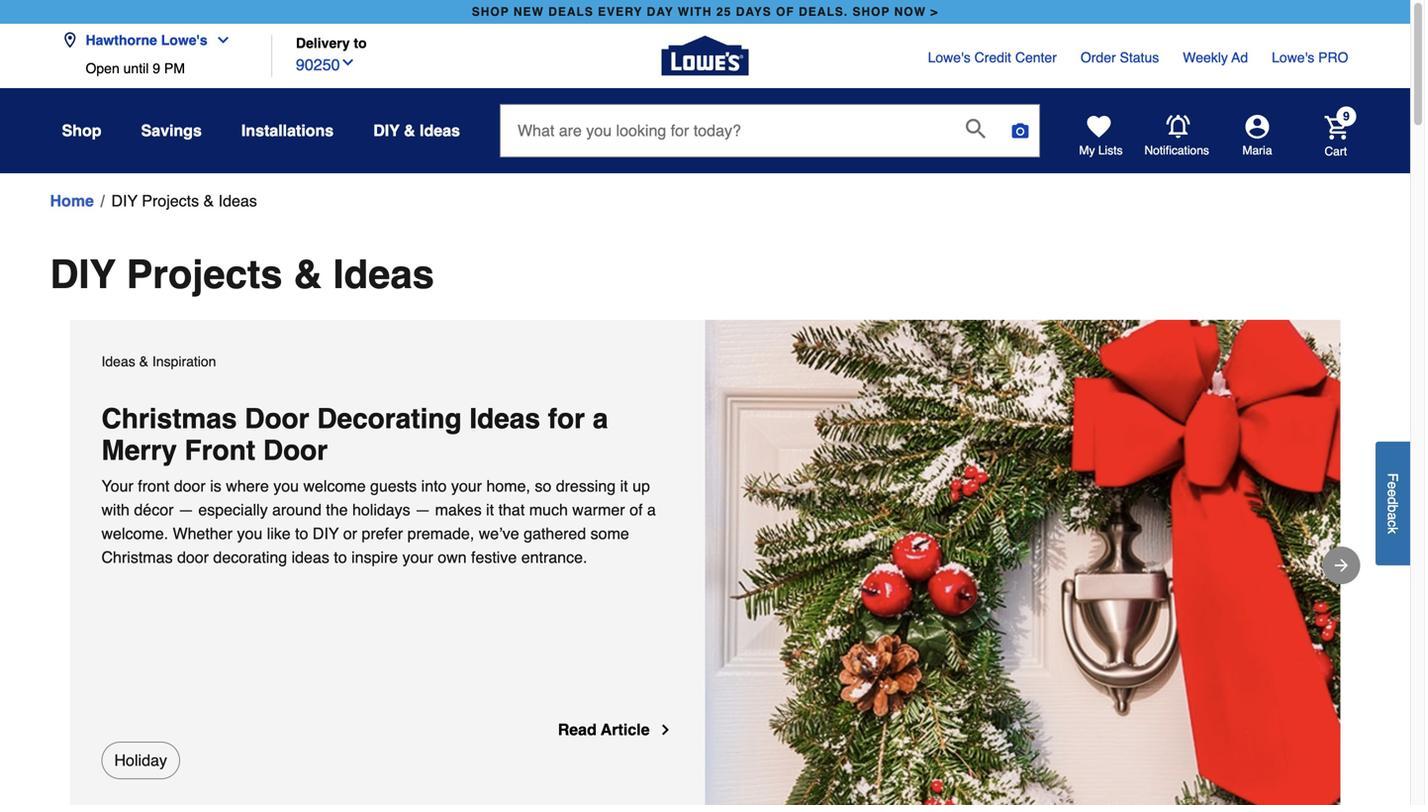 Task type: describe. For each thing, give the bounding box(es) containing it.
decorating
[[213, 548, 287, 566]]

we've
[[479, 524, 519, 543]]

or
[[343, 524, 357, 543]]

weekly ad
[[1184, 50, 1249, 65]]

25
[[717, 5, 732, 19]]

weekly
[[1184, 50, 1229, 65]]

lowe's for lowe's credit center
[[928, 50, 971, 65]]

0 vertical spatial 9
[[153, 60, 160, 76]]

2 shop from the left
[[853, 5, 891, 19]]

deals
[[549, 5, 594, 19]]

& inside button
[[204, 192, 214, 210]]

1 vertical spatial projects
[[126, 252, 283, 297]]

read
[[558, 720, 597, 739]]

holiday
[[114, 751, 167, 769]]

search image
[[966, 119, 986, 139]]

1 vertical spatial to
[[295, 524, 308, 543]]

read article link
[[558, 718, 674, 742]]

a inside your front door is where you welcome guests into your home, so dressing it up with décor — especially around the holidays — makes it that much warmer of a welcome. whether you like to diy or prefer premade, we've gathered some christmas door decorating ideas to inspire your own festive entrance.
[[647, 501, 656, 519]]

welcome.
[[101, 524, 168, 543]]

maria
[[1243, 144, 1273, 157]]

now
[[895, 5, 927, 19]]

whether
[[173, 524, 233, 543]]

my lists
[[1080, 144, 1123, 157]]

every
[[598, 5, 643, 19]]

lowe's home improvement logo image
[[662, 12, 749, 100]]

location image
[[62, 32, 78, 48]]

status
[[1120, 50, 1160, 65]]

ideas inside christmas door decorating ideas for a merry front door
[[470, 403, 541, 435]]

christmas inside christmas door decorating ideas for a merry front door
[[101, 403, 237, 435]]

open until 9 pm
[[86, 60, 185, 76]]

shop new deals every day with 25 days of deals. shop now >
[[472, 5, 939, 19]]

christmas door decorating ideas for a merry front door link
[[101, 403, 674, 466]]

diy & ideas
[[374, 121, 460, 140]]

for
[[548, 403, 585, 435]]

own
[[438, 548, 467, 566]]

a snowy evergreen wreath with pinecones, apples, berries and an offset red bow on a white door. image
[[706, 320, 1341, 805]]

maria button
[[1211, 115, 1306, 158]]

gathered
[[524, 524, 586, 543]]

lowe's inside button
[[161, 32, 208, 48]]

diy inside button
[[111, 192, 138, 210]]

shop new deals every day with 25 days of deals. shop now > link
[[468, 0, 943, 24]]

christmas inside your front door is where you welcome guests into your home, so dressing it up with décor — especially around the holidays — makes it that much warmer of a welcome. whether you like to diy or prefer premade, we've gathered some christmas door decorating ideas to inspire your own festive entrance.
[[101, 548, 173, 566]]

door up where
[[245, 403, 309, 435]]

notifications
[[1145, 144, 1210, 157]]

>
[[931, 5, 939, 19]]

b
[[1386, 505, 1402, 512]]

lowe's home improvement notification center image
[[1167, 115, 1191, 139]]

front
[[138, 477, 170, 495]]

shop
[[62, 121, 101, 140]]

especially
[[198, 501, 268, 519]]

1 horizontal spatial to
[[334, 548, 347, 566]]

c
[[1386, 520, 1402, 527]]

around
[[272, 501, 322, 519]]

where
[[226, 477, 269, 495]]

open
[[86, 60, 120, 76]]

lowe's home improvement cart image
[[1325, 116, 1349, 139]]

with
[[101, 501, 130, 519]]

1 horizontal spatial you
[[274, 477, 299, 495]]

lowe's home improvement lists image
[[1088, 115, 1112, 139]]

chevron right image
[[658, 722, 674, 738]]

installations
[[241, 121, 334, 140]]

your
[[101, 477, 134, 495]]

2 — from the left
[[415, 501, 431, 519]]

1 shop from the left
[[472, 5, 510, 19]]

up
[[633, 477, 650, 495]]

ideas inside button
[[218, 192, 257, 210]]

much
[[529, 501, 568, 519]]

delivery
[[296, 35, 350, 51]]

1 — from the left
[[178, 501, 194, 519]]

a for b
[[1386, 512, 1402, 520]]

hawthorne lowe's
[[86, 32, 208, 48]]

your front door is where you welcome guests into your home, so dressing it up with décor — especially around the holidays — makes it that much warmer of a welcome. whether you like to diy or prefer premade, we've gathered some christmas door decorating ideas to inspire your own festive entrance.
[[101, 477, 656, 566]]

installations button
[[241, 113, 334, 149]]

ideas
[[292, 548, 330, 566]]

makes
[[435, 501, 482, 519]]

0 vertical spatial your
[[451, 477, 482, 495]]

camera image
[[1011, 121, 1031, 141]]

diy down home link on the left top
[[50, 252, 116, 297]]

hawthorne lowe's button
[[62, 20, 239, 60]]

a for for
[[593, 403, 608, 435]]

warmer
[[573, 501, 625, 519]]

2 e from the top
[[1386, 489, 1402, 497]]

of
[[630, 501, 643, 519]]

like
[[267, 524, 291, 543]]

article
[[601, 720, 650, 739]]

0 horizontal spatial you
[[237, 524, 263, 543]]

shop button
[[62, 113, 101, 149]]

savings button
[[141, 113, 202, 149]]

& inside button
[[404, 121, 415, 140]]

Search Query text field
[[501, 105, 951, 156]]

décor
[[134, 501, 174, 519]]

d
[[1386, 497, 1402, 505]]

lowe's pro
[[1273, 50, 1349, 65]]

lowe's credit center
[[928, 50, 1057, 65]]

weekly ad link
[[1184, 48, 1249, 67]]

holidays
[[352, 501, 411, 519]]

dressing
[[556, 477, 616, 495]]

lowe's pro link
[[1273, 48, 1349, 67]]

home,
[[487, 477, 531, 495]]

deals.
[[799, 5, 849, 19]]

0 vertical spatial diy projects & ideas
[[111, 192, 257, 210]]

lists
[[1099, 144, 1123, 157]]

diy inside your front door is where you welcome guests into your home, so dressing it up with décor — especially around the holidays — makes it that much warmer of a welcome. whether you like to diy or prefer premade, we've gathered some christmas door decorating ideas to inspire your own festive entrance.
[[313, 524, 339, 543]]

f
[[1386, 473, 1402, 481]]

home link
[[50, 189, 94, 213]]

pm
[[164, 60, 185, 76]]

so
[[535, 477, 552, 495]]



Task type: vqa. For each thing, say whether or not it's contained in the screenshot.
$4,750
no



Task type: locate. For each thing, give the bounding box(es) containing it.
diy projects & ideas down "savings" button
[[111, 192, 257, 210]]

a
[[593, 403, 608, 435], [647, 501, 656, 519], [1386, 512, 1402, 520]]

lowe's up pm
[[161, 32, 208, 48]]

read article
[[558, 720, 650, 739]]

delivery to
[[296, 35, 367, 51]]

door left the is
[[174, 477, 206, 495]]

9 up cart
[[1344, 109, 1351, 123]]

1 horizontal spatial —
[[415, 501, 431, 519]]

to right delivery on the top of the page
[[354, 35, 367, 51]]

diy projects & ideas
[[111, 192, 257, 210], [50, 252, 435, 297]]

0 horizontal spatial a
[[593, 403, 608, 435]]

with
[[678, 5, 713, 19]]

1 vertical spatial christmas
[[101, 548, 173, 566]]

projects
[[142, 192, 199, 210], [126, 252, 283, 297]]

shop left new
[[472, 5, 510, 19]]

christmas down the ideas & inspiration
[[101, 403, 237, 435]]

f e e d b a c k button
[[1376, 441, 1411, 565]]

ideas inside button
[[420, 121, 460, 140]]

1 christmas from the top
[[101, 403, 237, 435]]

diy inside button
[[374, 121, 400, 140]]

some
[[591, 524, 630, 543]]

prefer
[[362, 524, 403, 543]]

9 left pm
[[153, 60, 160, 76]]

0 horizontal spatial 9
[[153, 60, 160, 76]]

projects down diy projects & ideas button at top left
[[126, 252, 283, 297]]

door up welcome
[[263, 435, 328, 466]]

1 vertical spatial your
[[403, 548, 433, 566]]

order
[[1081, 50, 1117, 65]]

90250 button
[[296, 51, 356, 77]]

inspiration
[[152, 354, 216, 369]]

shop
[[472, 5, 510, 19], [853, 5, 891, 19]]

arrow right image
[[1332, 556, 1352, 575]]

lowe's left credit on the top right of page
[[928, 50, 971, 65]]

you
[[274, 477, 299, 495], [237, 524, 263, 543]]

diy & ideas button
[[374, 113, 460, 149]]

inspire
[[352, 548, 398, 566]]

it
[[620, 477, 628, 495], [486, 501, 494, 519]]

a inside christmas door decorating ideas for a merry front door
[[593, 403, 608, 435]]

1 horizontal spatial 9
[[1344, 109, 1351, 123]]

is
[[210, 477, 222, 495]]

2 horizontal spatial lowe's
[[1273, 50, 1315, 65]]

lowe's for lowe's pro
[[1273, 50, 1315, 65]]

center
[[1016, 50, 1057, 65]]

2 horizontal spatial a
[[1386, 512, 1402, 520]]

diy right 'installations' in the top of the page
[[374, 121, 400, 140]]

0 vertical spatial chevron down image
[[208, 32, 231, 48]]

welcome
[[303, 477, 366, 495]]

— up whether
[[178, 501, 194, 519]]

door down whether
[[177, 548, 209, 566]]

90250
[[296, 55, 340, 74]]

0 horizontal spatial chevron down image
[[208, 32, 231, 48]]

festive
[[471, 548, 517, 566]]

ideas
[[420, 121, 460, 140], [218, 192, 257, 210], [333, 252, 435, 297], [101, 354, 135, 369], [470, 403, 541, 435]]

1 vertical spatial you
[[237, 524, 263, 543]]

0 horizontal spatial shop
[[472, 5, 510, 19]]

e up b
[[1386, 489, 1402, 497]]

shop left now
[[853, 5, 891, 19]]

1 vertical spatial 9
[[1344, 109, 1351, 123]]

1 horizontal spatial chevron down image
[[340, 55, 356, 70]]

f e e d b a c k
[[1386, 473, 1402, 534]]

until
[[123, 60, 149, 76]]

cart
[[1325, 144, 1348, 158]]

merry
[[101, 435, 177, 466]]

front
[[185, 435, 256, 466]]

a up k
[[1386, 512, 1402, 520]]

it left up
[[620, 477, 628, 495]]

projects inside button
[[142, 192, 199, 210]]

my lists link
[[1080, 115, 1123, 158]]

projects down "savings" button
[[142, 192, 199, 210]]

0 horizontal spatial your
[[403, 548, 433, 566]]

diy left or
[[313, 524, 339, 543]]

1 horizontal spatial shop
[[853, 5, 891, 19]]

None search field
[[500, 104, 1041, 176]]

0 vertical spatial you
[[274, 477, 299, 495]]

christmas
[[101, 403, 237, 435], [101, 548, 173, 566]]

2 vertical spatial to
[[334, 548, 347, 566]]

0 horizontal spatial it
[[486, 501, 494, 519]]

0 vertical spatial it
[[620, 477, 628, 495]]

e up d
[[1386, 481, 1402, 489]]

— down into
[[415, 501, 431, 519]]

order status
[[1081, 50, 1160, 65]]

days
[[736, 5, 772, 19]]

your
[[451, 477, 482, 495], [403, 548, 433, 566]]

2 christmas from the top
[[101, 548, 173, 566]]

you up the around
[[274, 477, 299, 495]]

9
[[153, 60, 160, 76], [1344, 109, 1351, 123]]

1 vertical spatial chevron down image
[[340, 55, 356, 70]]

it left that
[[486, 501, 494, 519]]

0 vertical spatial christmas
[[101, 403, 237, 435]]

ad
[[1232, 50, 1249, 65]]

1 e from the top
[[1386, 481, 1402, 489]]

1 horizontal spatial it
[[620, 477, 628, 495]]

1 vertical spatial diy projects & ideas
[[50, 252, 435, 297]]

to
[[354, 35, 367, 51], [295, 524, 308, 543], [334, 548, 347, 566]]

day
[[647, 5, 674, 19]]

a inside f e e d b a c k "button"
[[1386, 512, 1402, 520]]

to down or
[[334, 548, 347, 566]]

premade,
[[408, 524, 475, 543]]

christmas down welcome.
[[101, 548, 173, 566]]

1 horizontal spatial your
[[451, 477, 482, 495]]

diy projects & ideas down diy projects & ideas button at top left
[[50, 252, 435, 297]]

e
[[1386, 481, 1402, 489], [1386, 489, 1402, 497]]

1 vertical spatial door
[[177, 548, 209, 566]]

hawthorne
[[86, 32, 157, 48]]

chevron down image inside 90250 button
[[340, 55, 356, 70]]

1 horizontal spatial lowe's
[[928, 50, 971, 65]]

guests
[[370, 477, 417, 495]]

door
[[245, 403, 309, 435], [263, 435, 328, 466]]

chevron down image
[[208, 32, 231, 48], [340, 55, 356, 70]]

a right for
[[593, 403, 608, 435]]

to right like
[[295, 524, 308, 543]]

1 vertical spatial it
[[486, 501, 494, 519]]

holiday link
[[101, 742, 180, 779]]

door
[[174, 477, 206, 495], [177, 548, 209, 566]]

0 horizontal spatial lowe's
[[161, 32, 208, 48]]

0 vertical spatial projects
[[142, 192, 199, 210]]

0 vertical spatial door
[[174, 477, 206, 495]]

lowe's
[[161, 32, 208, 48], [928, 50, 971, 65], [1273, 50, 1315, 65]]

0 horizontal spatial —
[[178, 501, 194, 519]]

lowe's credit center link
[[928, 48, 1057, 67]]

your down premade,
[[403, 548, 433, 566]]

2 horizontal spatial to
[[354, 35, 367, 51]]

order status link
[[1081, 48, 1160, 67]]

new
[[514, 5, 544, 19]]

—
[[178, 501, 194, 519], [415, 501, 431, 519]]

1 horizontal spatial a
[[647, 501, 656, 519]]

k
[[1386, 527, 1402, 534]]

entrance.
[[522, 548, 588, 566]]

that
[[499, 501, 525, 519]]

diy
[[374, 121, 400, 140], [111, 192, 138, 210], [50, 252, 116, 297], [313, 524, 339, 543]]

your up makes
[[451, 477, 482, 495]]

christmas door decorating ideas for a merry front door
[[101, 403, 616, 466]]

the
[[326, 501, 348, 519]]

0 vertical spatial to
[[354, 35, 367, 51]]

home
[[50, 192, 94, 210]]

diy projects & ideas button
[[111, 189, 257, 213]]

a right of
[[647, 501, 656, 519]]

diy right home
[[111, 192, 138, 210]]

lowe's left pro
[[1273, 50, 1315, 65]]

chevron down image inside hawthorne lowe's button
[[208, 32, 231, 48]]

credit
[[975, 50, 1012, 65]]

ideas & inspiration
[[101, 354, 216, 369]]

pro
[[1319, 50, 1349, 65]]

decorating
[[317, 403, 462, 435]]

0 horizontal spatial to
[[295, 524, 308, 543]]

you up decorating
[[237, 524, 263, 543]]



